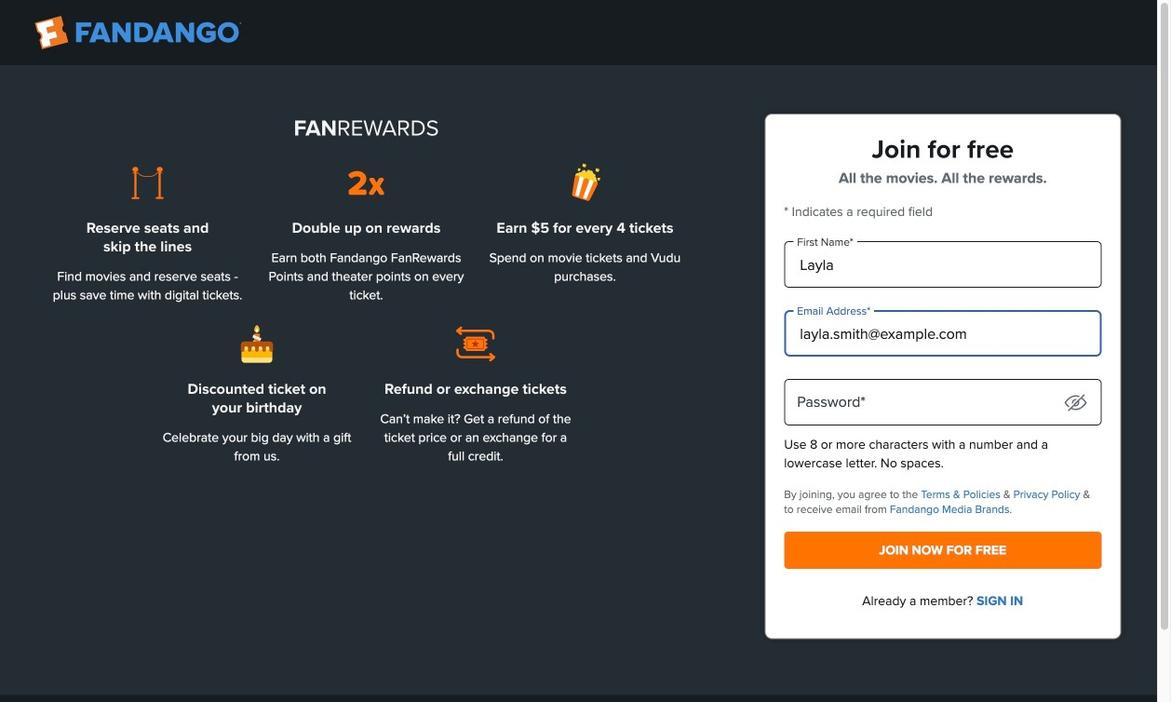 Task type: locate. For each thing, give the bounding box(es) containing it.
None submit
[[785, 532, 1102, 569]]

  text field
[[785, 241, 1102, 288]]

  password field
[[785, 379, 1102, 426]]



Task type: describe. For each thing, give the bounding box(es) containing it.
fandango home image
[[35, 16, 242, 49]]

  text field
[[785, 310, 1102, 357]]

password hide image
[[1065, 395, 1087, 411]]



Task type: vqa. For each thing, say whether or not it's contained in the screenshot.
AMENITY  SNACK icon
no



